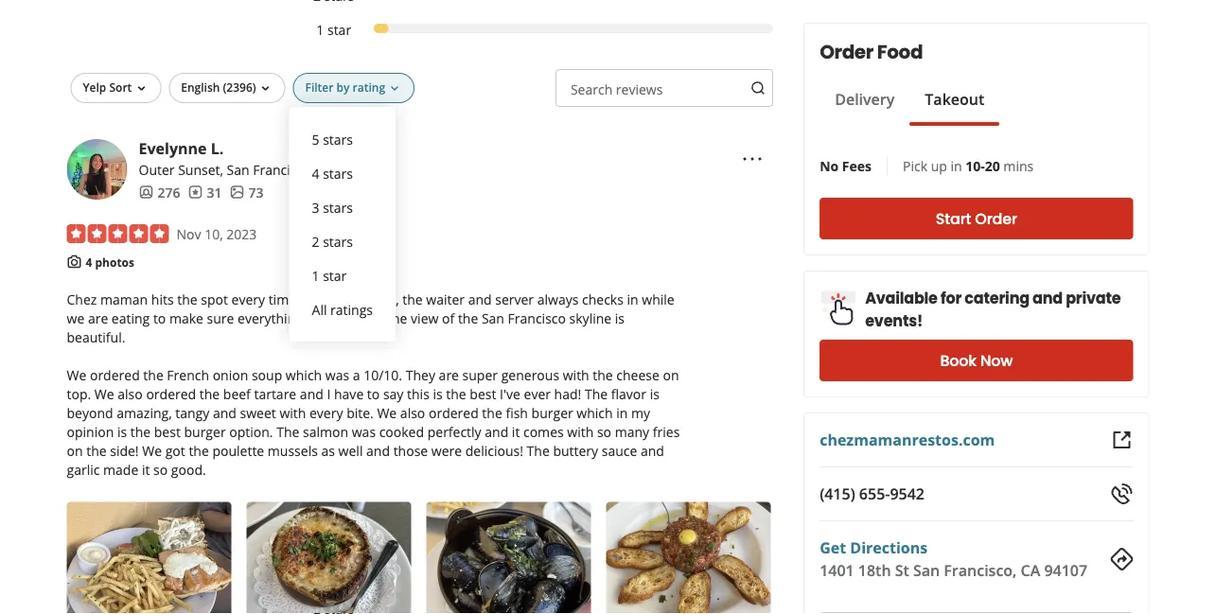 Task type: describe. For each thing, give the bounding box(es) containing it.
1 horizontal spatial also
[[400, 404, 425, 422]]

got
[[165, 442, 185, 460]]

san inside evelynne l. outer sunset, san francisco, ca
[[227, 160, 250, 178]]

the down opinion
[[86, 442, 107, 460]]

4 photos link
[[86, 255, 134, 270]]

ratings
[[331, 300, 373, 318]]

stars for 3 stars
[[323, 198, 353, 216]]

fees
[[843, 157, 872, 175]]

side!
[[110, 442, 139, 460]]

comes
[[524, 423, 564, 441]]

10,
[[205, 225, 223, 243]]

the left the french
[[143, 366, 164, 384]]

all ratings button
[[304, 292, 381, 327]]

book now
[[941, 350, 1013, 372]]

4 stars button
[[304, 156, 381, 190]]

(415) 655-9542
[[820, 484, 925, 504]]

0 horizontal spatial best
[[154, 423, 181, 441]]

73
[[248, 183, 264, 201]]

fries
[[653, 423, 680, 441]]

we ordered the french onion soup which was a 10/10. they are super generous with the cheese on top. we also ordered the beef tartare and i have to say this is the best i've ever had! the flavor is beyond amazing, tangy and sweet with every bite. we also ordered the fish burger which in my opinion is the best burger option. the salmon was cooked perfectly and it comes with so many fries on the side! we got the poulette mussels as well and those were delicious! the buttery sauce and garlic made it so good.
[[67, 366, 680, 479]]

a
[[353, 366, 360, 384]]

checks
[[582, 290, 624, 308]]

reviews
[[616, 80, 663, 98]]

were
[[432, 442, 462, 460]]

made
[[103, 461, 139, 479]]

always
[[537, 290, 579, 308]]

sweet
[[240, 404, 276, 422]]

filter by rating button
[[293, 73, 415, 103]]

2 vertical spatial with
[[567, 423, 594, 441]]

0 vertical spatial so
[[597, 423, 612, 441]]

20
[[985, 157, 1001, 175]]

sort
[[109, 79, 132, 95]]

and inside available for catering and private events!
[[1033, 287, 1063, 309]]

(2396)
[[223, 79, 256, 95]]

3 stars button
[[304, 190, 381, 224]]

salmon
[[303, 423, 348, 441]]

evelynne l. outer sunset, san francisco, ca
[[139, 138, 335, 178]]

all
[[312, 300, 327, 318]]

is down service
[[306, 309, 316, 327]]

the down the super
[[446, 385, 466, 403]]

and right well
[[366, 442, 390, 460]]

rating
[[353, 79, 385, 95]]

skyline
[[570, 309, 612, 327]]

perfectly
[[428, 423, 482, 441]]

french
[[167, 366, 209, 384]]

and inside chez maman hits the spot every time! service is great, the waiter and server always checks in while we are eating to make sure everything is good. also the view of the san francisco skyline is beautiful.
[[468, 290, 492, 308]]

every inside we ordered the french onion soup which was a 10/10. they are super generous with the cheese on top. we also ordered the beef tartare and i have to say this is the best i've ever had! the flavor is beyond amazing, tangy and sweet with every bite. we also ordered the fish burger which in my opinion is the best burger option. the salmon was cooked perfectly and it comes with so many fries on the side! we got the poulette mussels as well and those were delicious! the buttery sauce and garlic made it so good.
[[310, 404, 343, 422]]

st
[[895, 561, 910, 581]]

english
[[181, 79, 220, 95]]

is up the my
[[650, 385, 660, 403]]

evelynne
[[139, 138, 207, 158]]

stars for 2 stars
[[323, 232, 353, 250]]

fish
[[506, 404, 528, 422]]

is up side!
[[117, 423, 127, 441]]

16 friends v2 image
[[139, 185, 154, 200]]

5 stars button
[[304, 122, 381, 156]]

book now link
[[820, 340, 1134, 382]]

4 stars
[[312, 164, 353, 182]]

5 star rating image
[[67, 224, 169, 243]]

up
[[931, 157, 948, 175]]

had!
[[554, 385, 582, 403]]

2 vertical spatial ordered
[[429, 404, 479, 422]]

great,
[[364, 290, 399, 308]]

make
[[169, 309, 204, 327]]

chez
[[67, 290, 97, 308]]

reviews element
[[188, 183, 222, 202]]

0 horizontal spatial it
[[142, 461, 150, 479]]

san inside get directions 1401 18th st san francisco, ca 94107
[[914, 561, 940, 581]]

1 vertical spatial so
[[153, 461, 168, 479]]

276
[[158, 183, 180, 201]]

16 photos v2 image
[[230, 185, 245, 200]]

the right got
[[189, 442, 209, 460]]

photos element
[[230, 183, 264, 202]]

24 external link v2 image
[[1111, 429, 1134, 452]]

food
[[877, 39, 923, 65]]

we left got
[[142, 442, 162, 460]]

0 vertical spatial also
[[118, 385, 143, 403]]

are inside we ordered the french onion soup which was a 10/10. they are super generous with the cheese on top. we also ordered the beef tartare and i have to say this is the best i've ever had! the flavor is beyond amazing, tangy and sweet with every bite. we also ordered the fish burger which in my opinion is the best burger option. the salmon was cooked perfectly and it comes with so many fries on the side! we got the poulette mussels as well and those were delicious! the buttery sauce and garlic made it so good.
[[439, 366, 459, 384]]

94107
[[1045, 561, 1088, 581]]

655-
[[860, 484, 890, 504]]

2 vertical spatial the
[[527, 442, 550, 460]]

start order button
[[820, 198, 1134, 240]]

filter reviews by 1 star rating element
[[294, 20, 774, 39]]

1 vertical spatial which
[[577, 404, 613, 422]]

stars for 4 stars
[[323, 164, 353, 182]]

as
[[321, 442, 335, 460]]

to inside chez maman hits the spot every time! service is great, the waiter and server always checks in while we are eating to make sure everything is good. also the view of the san francisco skyline is beautiful.
[[153, 309, 166, 327]]

start order
[[936, 208, 1018, 230]]

2 horizontal spatial the
[[585, 385, 608, 403]]

to inside we ordered the french onion soup which was a 10/10. they are super generous with the cheese on top. we also ordered the beef tartare and i have to say this is the best i've ever had! the flavor is beyond amazing, tangy and sweet with every bite. we also ordered the fish burger which in my opinion is the best burger option. the salmon was cooked perfectly and it comes with so many fries on the side! we got the poulette mussels as well and those were delicious! the buttery sauce and garlic made it so good.
[[367, 385, 380, 403]]

this
[[407, 385, 430, 403]]

the right "of"
[[458, 309, 478, 327]]

events!
[[866, 310, 923, 331]]

24 directions v2 image
[[1111, 548, 1134, 571]]

order food
[[820, 39, 923, 65]]

yelp
[[83, 79, 106, 95]]

1 star for 1 star button
[[312, 266, 347, 284]]

chez maman hits the spot every time! service is great, the waiter and server always checks in while we are eating to make sure everything is good. also the view of the san francisco skyline is beautiful.
[[67, 290, 675, 346]]

and up delicious!
[[485, 423, 509, 441]]

beautiful.
[[67, 328, 125, 346]]

0 vertical spatial order
[[820, 39, 874, 65]]

available
[[866, 287, 938, 309]]

0 horizontal spatial on
[[67, 442, 83, 460]]

3
[[312, 198, 320, 216]]

10/10.
[[364, 366, 402, 384]]

is down checks
[[615, 309, 625, 327]]

tartare
[[254, 385, 297, 403]]

1 star for filter reviews by 1 star rating element
[[317, 20, 351, 38]]

outer
[[139, 160, 175, 178]]

generous
[[501, 366, 560, 384]]

get directions 1401 18th st san francisco, ca 94107
[[820, 538, 1088, 581]]

is up also
[[351, 290, 360, 308]]

of
[[442, 309, 455, 327]]

top.
[[67, 385, 91, 403]]

pick up in 10-20 mins
[[903, 157, 1034, 175]]

service
[[303, 290, 347, 308]]

search image
[[751, 81, 766, 96]]

the down great,
[[387, 309, 408, 327]]

francisco
[[508, 309, 566, 327]]

4 for 4 photos
[[86, 255, 92, 270]]

0 horizontal spatial which
[[286, 366, 322, 384]]

available for catering and private events!
[[866, 287, 1121, 331]]

5 stars
[[312, 130, 353, 148]]

1 vertical spatial burger
[[184, 423, 226, 441]]

onion
[[213, 366, 248, 384]]

good. inside chez maman hits the spot every time! service is great, the waiter and server always checks in while we are eating to make sure everything is good. also the view of the san francisco skyline is beautiful.
[[319, 309, 354, 327]]

server
[[495, 290, 534, 308]]



Task type: vqa. For each thing, say whether or not it's contained in the screenshot.
rightmost Best
yes



Task type: locate. For each thing, give the bounding box(es) containing it.
and left "i"
[[300, 385, 324, 403]]

ca left 94107
[[1021, 561, 1041, 581]]

1 star up service
[[312, 266, 347, 284]]

in inside we ordered the french onion soup which was a 10/10. they are super generous with the cheese on top. we also ordered the beef tartare and i have to say this is the best i've ever had! the flavor is beyond amazing, tangy and sweet with every bite. we also ordered the fish burger which in my opinion is the best burger option. the salmon was cooked perfectly and it comes with so many fries on the side! we got the poulette mussels as well and those were delicious! the buttery sauce and garlic made it so good.
[[617, 404, 628, 422]]

2 16 chevron down v2 image from the left
[[387, 81, 402, 96]]

1 vertical spatial francisco,
[[944, 561, 1017, 581]]

francisco, inside evelynne l. outer sunset, san francisco, ca
[[253, 160, 314, 178]]

we
[[67, 309, 85, 327]]

1 vertical spatial every
[[310, 404, 343, 422]]

0 vertical spatial it
[[512, 423, 520, 441]]

while
[[642, 290, 675, 308]]

1 horizontal spatial 16 chevron down v2 image
[[387, 81, 402, 96]]

1 horizontal spatial on
[[663, 366, 679, 384]]

1 vertical spatial ordered
[[146, 385, 196, 403]]

now
[[981, 350, 1013, 372]]

sure
[[207, 309, 234, 327]]

stars right '5'
[[323, 130, 353, 148]]

0 vertical spatial ca
[[318, 160, 335, 178]]

in inside chez maman hits the spot every time! service is great, the waiter and server always checks in while we are eating to make sure everything is good. also the view of the san francisco skyline is beautiful.
[[627, 290, 639, 308]]

0 horizontal spatial san
[[227, 160, 250, 178]]

1 vertical spatial ca
[[1021, 561, 1041, 581]]

francisco,
[[253, 160, 314, 178], [944, 561, 1017, 581]]

the up view
[[403, 290, 423, 308]]

0 horizontal spatial every
[[232, 290, 265, 308]]

all ratings
[[312, 300, 373, 318]]

1 star up by
[[317, 20, 351, 38]]

order up delivery
[[820, 39, 874, 65]]

3 stars
[[312, 198, 353, 216]]

0 vertical spatial are
[[88, 309, 108, 327]]

0 horizontal spatial ordered
[[90, 366, 140, 384]]

best up got
[[154, 423, 181, 441]]

flavor
[[611, 385, 647, 403]]

my
[[632, 404, 651, 422]]

the left the fish
[[482, 404, 503, 422]]

star inside button
[[323, 266, 347, 284]]

best
[[470, 385, 497, 403], [154, 423, 181, 441]]

16 review v2 image
[[188, 185, 203, 200]]

0 horizontal spatial 4
[[86, 255, 92, 270]]

francisco, inside get directions 1401 18th st san francisco, ca 94107
[[944, 561, 1017, 581]]

star up by
[[328, 20, 351, 38]]

the up the flavor
[[593, 366, 613, 384]]

burger down tangy
[[184, 423, 226, 441]]

1 horizontal spatial so
[[597, 423, 612, 441]]

and left private
[[1033, 287, 1063, 309]]

we down "say" at the bottom
[[377, 404, 397, 422]]

many
[[615, 423, 650, 441]]

1 horizontal spatial the
[[527, 442, 550, 460]]

0 horizontal spatial to
[[153, 309, 166, 327]]

1 horizontal spatial are
[[439, 366, 459, 384]]

1 horizontal spatial it
[[512, 423, 520, 441]]

4
[[312, 164, 320, 182], [86, 255, 92, 270]]

4 inside 4 stars button
[[312, 164, 320, 182]]

cheese
[[617, 366, 660, 384]]

chezmamanrestos.com link
[[820, 430, 995, 450]]

stars right 3
[[323, 198, 353, 216]]

san right st
[[914, 561, 940, 581]]

0 horizontal spatial also
[[118, 385, 143, 403]]

catering
[[965, 287, 1030, 309]]

also
[[358, 309, 384, 327]]

1 up "filter"
[[317, 20, 324, 38]]

on up garlic in the bottom of the page
[[67, 442, 83, 460]]

1 vertical spatial are
[[439, 366, 459, 384]]

pick
[[903, 157, 928, 175]]

0 vertical spatial star
[[328, 20, 351, 38]]

16 chevron down v2 image
[[258, 81, 273, 96], [387, 81, 402, 96]]

poulette
[[212, 442, 264, 460]]

16 chevron down v2 image for filter by rating
[[387, 81, 402, 96]]

no
[[820, 157, 839, 175]]

1 up service
[[312, 266, 320, 284]]

2023
[[227, 225, 257, 243]]

(415)
[[820, 484, 856, 504]]

0 vertical spatial good.
[[319, 309, 354, 327]]

0 vertical spatial burger
[[532, 404, 573, 422]]

stars inside button
[[323, 164, 353, 182]]

spot
[[201, 290, 228, 308]]

evelynne l. link
[[139, 138, 224, 158]]

l.
[[211, 138, 224, 158]]

with up buttery
[[567, 423, 594, 441]]

0 vertical spatial to
[[153, 309, 166, 327]]

1 horizontal spatial 4
[[312, 164, 320, 182]]

we up beyond
[[95, 385, 114, 403]]

good. down got
[[171, 461, 206, 479]]

31
[[207, 183, 222, 201]]

so down got
[[153, 461, 168, 479]]

2 horizontal spatial san
[[914, 561, 940, 581]]

ca inside evelynne l. outer sunset, san francisco, ca
[[318, 160, 335, 178]]

stars right 2
[[323, 232, 353, 250]]

1 horizontal spatial san
[[482, 309, 505, 327]]

also down this
[[400, 404, 425, 422]]

1 horizontal spatial burger
[[532, 404, 573, 422]]

1 vertical spatial order
[[975, 208, 1018, 230]]

by
[[337, 79, 350, 95]]

was left a
[[325, 366, 350, 384]]

good.
[[319, 309, 354, 327], [171, 461, 206, 479]]

9542
[[890, 484, 925, 504]]

4 stars from the top
[[323, 232, 353, 250]]

1 horizontal spatial ordered
[[146, 385, 196, 403]]

1 horizontal spatial was
[[352, 423, 376, 441]]

i've
[[500, 385, 521, 403]]

private
[[1066, 287, 1121, 309]]

san down server
[[482, 309, 505, 327]]

tab list containing delivery
[[820, 88, 1000, 126]]

book
[[941, 350, 977, 372]]

in left the my
[[617, 404, 628, 422]]

0 vertical spatial was
[[325, 366, 350, 384]]

best down the super
[[470, 385, 497, 403]]

stars up 3 stars "button" on the left
[[323, 164, 353, 182]]

1 horizontal spatial every
[[310, 404, 343, 422]]

2 stars
[[312, 232, 353, 250]]

are right they
[[439, 366, 459, 384]]

0 vertical spatial 1
[[317, 20, 324, 38]]

ordered down the french
[[146, 385, 196, 403]]

1 for 1 star button
[[312, 266, 320, 284]]

every up everything
[[232, 290, 265, 308]]

2 vertical spatial in
[[617, 404, 628, 422]]

are
[[88, 309, 108, 327], [439, 366, 459, 384]]

san inside chez maman hits the spot every time! service is great, the waiter and server always checks in while we are eating to make sure everything is good. also the view of the san francisco skyline is beautiful.
[[482, 309, 505, 327]]

1 vertical spatial with
[[280, 404, 306, 422]]

0 vertical spatial 1 star
[[317, 20, 351, 38]]

the
[[177, 290, 197, 308], [403, 290, 423, 308], [387, 309, 408, 327], [458, 309, 478, 327], [143, 366, 164, 384], [593, 366, 613, 384], [200, 385, 220, 403], [446, 385, 466, 403], [482, 404, 503, 422], [130, 423, 151, 441], [86, 442, 107, 460], [189, 442, 209, 460]]

ca
[[318, 160, 335, 178], [1021, 561, 1041, 581]]

are inside chez maman hits the spot every time! service is great, the waiter and server always checks in while we are eating to make sure everything is good. also the view of the san francisco skyline is beautiful.
[[88, 309, 108, 327]]

is right this
[[433, 385, 443, 403]]

in left while
[[627, 290, 639, 308]]

are up beautiful.
[[88, 309, 108, 327]]

friends element
[[139, 183, 180, 202]]

0 horizontal spatial burger
[[184, 423, 226, 441]]

0 horizontal spatial was
[[325, 366, 350, 384]]

2 horizontal spatial ordered
[[429, 404, 479, 422]]

order right start
[[975, 208, 1018, 230]]

3 stars from the top
[[323, 198, 353, 216]]

5
[[312, 130, 320, 148]]

stars for 5 stars
[[323, 130, 353, 148]]

and down beef
[[213, 404, 237, 422]]

0 horizontal spatial so
[[153, 461, 168, 479]]

photo of evelynne l. image
[[67, 139, 127, 200]]

those
[[394, 442, 428, 460]]

1 vertical spatial it
[[142, 461, 150, 479]]

1 vertical spatial also
[[400, 404, 425, 422]]

star
[[328, 20, 351, 38], [323, 266, 347, 284]]

1 horizontal spatial to
[[367, 385, 380, 403]]

every inside chez maman hits the spot every time! service is great, the waiter and server always checks in while we are eating to make sure everything is good. also the view of the san francisco skyline is beautiful.
[[232, 290, 265, 308]]

cooked
[[379, 423, 424, 441]]

it down the fish
[[512, 423, 520, 441]]

everything
[[238, 309, 303, 327]]

so
[[597, 423, 612, 441], [153, 461, 168, 479]]

filter by rating
[[305, 79, 385, 95]]

stars inside button
[[323, 130, 353, 148]]

0 horizontal spatial are
[[88, 309, 108, 327]]

ca down 5 stars
[[318, 160, 335, 178]]

directions
[[851, 538, 928, 558]]

the
[[585, 385, 608, 403], [277, 423, 300, 441], [527, 442, 550, 460]]

soup
[[252, 366, 282, 384]]

1 inside button
[[312, 266, 320, 284]]

1 horizontal spatial best
[[470, 385, 497, 403]]

menu image
[[742, 148, 764, 170]]

also
[[118, 385, 143, 403], [400, 404, 425, 422]]

on right cheese at the bottom
[[663, 366, 679, 384]]

chezmamanrestos.com
[[820, 430, 995, 450]]

1 vertical spatial 1
[[312, 266, 320, 284]]

the up tangy
[[200, 385, 220, 403]]

for
[[941, 287, 962, 309]]

the up mussels
[[277, 423, 300, 441]]

4 for 4 stars
[[312, 164, 320, 182]]

and right waiter
[[468, 290, 492, 308]]

0 vertical spatial on
[[663, 366, 679, 384]]

1 star inside button
[[312, 266, 347, 284]]

i
[[327, 385, 331, 403]]

tab list
[[820, 88, 1000, 126]]

1 vertical spatial in
[[627, 290, 639, 308]]

16 chevron down v2 image right rating
[[387, 81, 402, 96]]

1 horizontal spatial good.
[[319, 309, 354, 327]]

1 star
[[317, 20, 351, 38], [312, 266, 347, 284]]

view
[[411, 309, 439, 327]]

0 vertical spatial every
[[232, 290, 265, 308]]

star for 1 star button
[[323, 266, 347, 284]]

search
[[571, 80, 613, 98]]

1 vertical spatial star
[[323, 266, 347, 284]]

16 chevron down v2 image inside filter by rating dropdown button
[[387, 81, 402, 96]]

1 horizontal spatial francisco,
[[944, 561, 1017, 581]]

sunset,
[[178, 160, 223, 178]]

0 vertical spatial ordered
[[90, 366, 140, 384]]

the up make
[[177, 290, 197, 308]]

1 stars from the top
[[323, 130, 353, 148]]

maman
[[100, 290, 148, 308]]

1 vertical spatial on
[[67, 442, 83, 460]]

francisco, up the 73
[[253, 160, 314, 178]]

burger up comes
[[532, 404, 573, 422]]

star for filter reviews by 1 star rating element
[[328, 20, 351, 38]]

1 horizontal spatial which
[[577, 404, 613, 422]]

ordered up perfectly
[[429, 404, 479, 422]]

1 vertical spatial 1 star
[[312, 266, 347, 284]]

in right up
[[951, 157, 963, 175]]

bite.
[[347, 404, 374, 422]]

2 stars from the top
[[323, 164, 353, 182]]

beyond
[[67, 404, 113, 422]]

which up 'tartare' at left
[[286, 366, 322, 384]]

tangy
[[175, 404, 210, 422]]

with down 'tartare' at left
[[280, 404, 306, 422]]

1 horizontal spatial ca
[[1021, 561, 1041, 581]]

takeout tab panel
[[820, 126, 1000, 133]]

beef
[[223, 385, 251, 403]]

16 chevron down v2 image for english (2396)
[[258, 81, 273, 96]]

every up salmon
[[310, 404, 343, 422]]

0 vertical spatial the
[[585, 385, 608, 403]]

to down hits
[[153, 309, 166, 327]]

0 horizontal spatial order
[[820, 39, 874, 65]]

the right had!
[[585, 385, 608, 403]]

get directions link
[[820, 538, 928, 558]]

1 vertical spatial to
[[367, 385, 380, 403]]

0 vertical spatial in
[[951, 157, 963, 175]]

0 horizontal spatial ca
[[318, 160, 335, 178]]

ordered up top. at the left bottom of the page
[[90, 366, 140, 384]]

we up top. at the left bottom of the page
[[67, 366, 86, 384]]

0 horizontal spatial the
[[277, 423, 300, 441]]

time!
[[269, 290, 300, 308]]

was down bite.
[[352, 423, 376, 441]]

ordered
[[90, 366, 140, 384], [146, 385, 196, 403], [429, 404, 479, 422]]

so up "sauce" on the bottom of page
[[597, 423, 612, 441]]

1 horizontal spatial order
[[975, 208, 1018, 230]]

0 vertical spatial 4
[[312, 164, 320, 182]]

16 chevron down v2 image inside english (2396) dropdown button
[[258, 81, 273, 96]]

search reviews
[[571, 80, 663, 98]]

0 horizontal spatial francisco,
[[253, 160, 314, 178]]

which down had!
[[577, 404, 613, 422]]

1
[[317, 20, 324, 38], [312, 266, 320, 284]]

0 vertical spatial san
[[227, 160, 250, 178]]

4 up 3
[[312, 164, 320, 182]]

the down the amazing,
[[130, 423, 151, 441]]

they
[[406, 366, 436, 384]]

star up service
[[323, 266, 347, 284]]

0 vertical spatial which
[[286, 366, 322, 384]]

4 right '16 camera v2' 'image'
[[86, 255, 92, 270]]

1 vertical spatial good.
[[171, 461, 206, 479]]

good. down service
[[319, 309, 354, 327]]

good. inside we ordered the french onion soup which was a 10/10. they are super generous with the cheese on top. we also ordered the beef tartare and i have to say this is the best i've ever had! the flavor is beyond amazing, tangy and sweet with every bite. we also ordered the fish burger which in my opinion is the best burger option. the salmon was cooked perfectly and it comes with so many fries on the side! we got the poulette mussels as well and those were delicious! the buttery sauce and garlic made it so good.
[[171, 461, 206, 479]]

1 vertical spatial the
[[277, 423, 300, 441]]

16 chevron down v2 image right "(2396)"
[[258, 81, 273, 96]]

ca inside get directions 1401 18th st san francisco, ca 94107
[[1021, 561, 1041, 581]]

0 horizontal spatial 16 chevron down v2 image
[[258, 81, 273, 96]]

stars
[[323, 130, 353, 148], [323, 164, 353, 182], [323, 198, 353, 216], [323, 232, 353, 250]]

1 for filter reviews by 1 star rating element
[[317, 20, 324, 38]]

yelp sort
[[83, 79, 132, 95]]

0 vertical spatial best
[[470, 385, 497, 403]]

16 camera v2 image
[[67, 254, 82, 270]]

1 16 chevron down v2 image from the left
[[258, 81, 273, 96]]

with up had!
[[563, 366, 590, 384]]

garlic
[[67, 461, 100, 479]]

ever
[[524, 385, 551, 403]]

it right made
[[142, 461, 150, 479]]

san up 16 photos v2
[[227, 160, 250, 178]]

the down comes
[[527, 442, 550, 460]]

1 star button
[[304, 258, 381, 292]]

to left "say" at the bottom
[[367, 385, 380, 403]]

also up the amazing,
[[118, 385, 143, 403]]

stars inside "button"
[[323, 198, 353, 216]]

and down 'fries'
[[641, 442, 665, 460]]

1 vertical spatial was
[[352, 423, 376, 441]]

  text field
[[556, 69, 774, 107]]

0 horizontal spatial good.
[[171, 461, 206, 479]]

0 vertical spatial with
[[563, 366, 590, 384]]

stars inside 'button'
[[323, 232, 353, 250]]

1 vertical spatial best
[[154, 423, 181, 441]]

in
[[951, 157, 963, 175], [627, 290, 639, 308], [617, 404, 628, 422]]

option.
[[229, 423, 273, 441]]

1 vertical spatial 4
[[86, 255, 92, 270]]

nov 10, 2023
[[177, 225, 257, 243]]

yelp sort button
[[71, 73, 161, 103]]

24 phone v2 image
[[1111, 483, 1134, 506]]

1 vertical spatial san
[[482, 309, 505, 327]]

with
[[563, 366, 590, 384], [280, 404, 306, 422], [567, 423, 594, 441]]

order inside "start order" button
[[975, 208, 1018, 230]]

and
[[1033, 287, 1063, 309], [468, 290, 492, 308], [300, 385, 324, 403], [213, 404, 237, 422], [485, 423, 509, 441], [366, 442, 390, 460], [641, 442, 665, 460]]

0 vertical spatial francisco,
[[253, 160, 314, 178]]

2 vertical spatial san
[[914, 561, 940, 581]]

16 chevron down v2 image
[[134, 81, 149, 96]]

2
[[312, 232, 320, 250]]

filter
[[305, 79, 334, 95]]

francisco, right st
[[944, 561, 1017, 581]]



